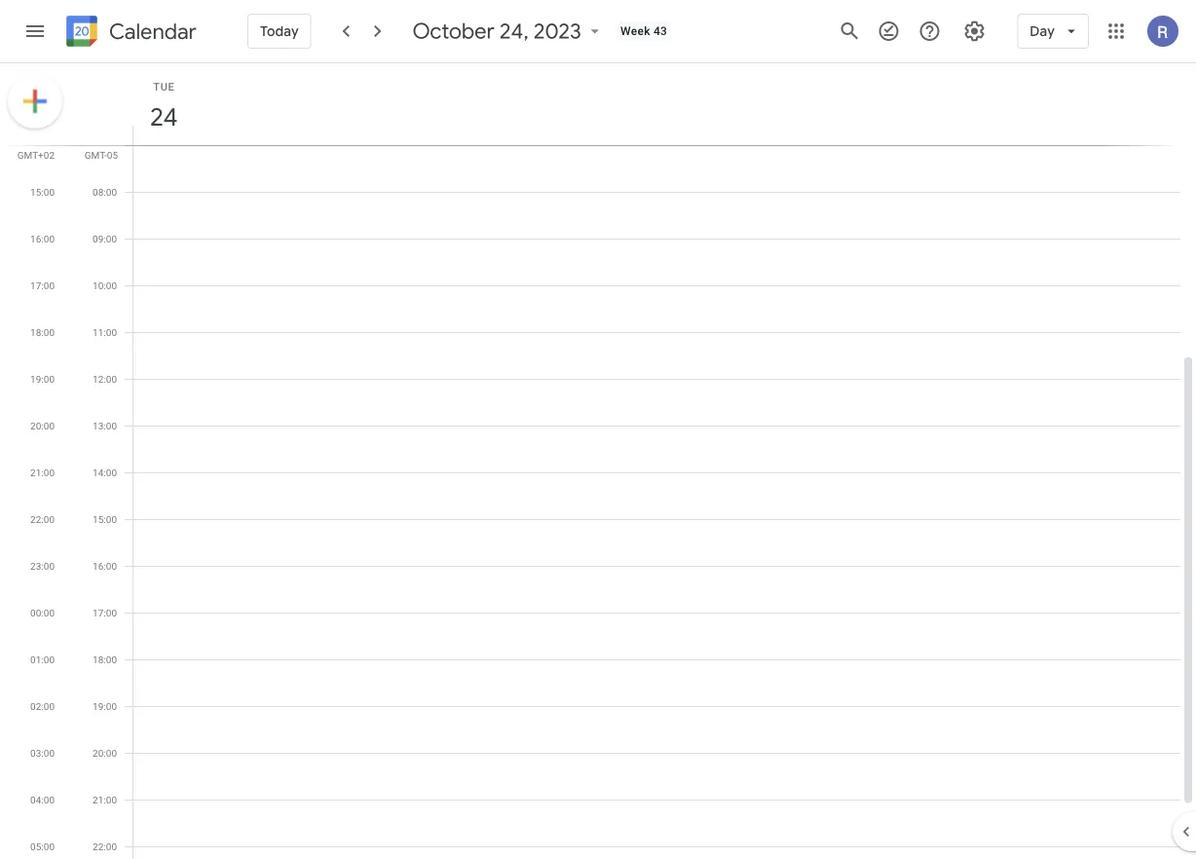 Task type: locate. For each thing, give the bounding box(es) containing it.
19:00 left 12:00
[[30, 373, 55, 385]]

0 horizontal spatial 18:00
[[30, 326, 55, 338]]

15:00
[[30, 186, 55, 198], [93, 514, 117, 525]]

0 vertical spatial 18:00
[[30, 326, 55, 338]]

17:00
[[30, 280, 55, 291], [93, 607, 117, 619]]

21:00 right 04:00
[[93, 794, 117, 806]]

15:00 down 13:00 on the left of the page
[[93, 514, 117, 525]]

gmt+02
[[17, 149, 55, 161]]

20:00 right 03:00
[[93, 747, 117, 759]]

0 vertical spatial 21:00
[[30, 467, 55, 479]]

18:00 right '01:00'
[[93, 654, 117, 666]]

1 vertical spatial 21:00
[[93, 794, 117, 806]]

19:00 right 02:00
[[93, 701, 117, 712]]

00:00
[[30, 607, 55, 619]]

calendar
[[109, 18, 197, 45]]

0 vertical spatial 19:00
[[30, 373, 55, 385]]

22:00 up '23:00'
[[30, 514, 55, 525]]

0 vertical spatial 16:00
[[30, 233, 55, 245]]

05
[[107, 149, 118, 161]]

0 horizontal spatial 17:00
[[30, 280, 55, 291]]

1 vertical spatial 16:00
[[93, 560, 117, 572]]

15:00 down gmt+02
[[30, 186, 55, 198]]

0 horizontal spatial 16:00
[[30, 233, 55, 245]]

day
[[1030, 22, 1055, 40]]

21:00 up '23:00'
[[30, 467, 55, 479]]

0 horizontal spatial 22:00
[[30, 514, 55, 525]]

20:00 left 13:00 on the left of the page
[[30, 420, 55, 432]]

07:00
[[93, 139, 117, 151]]

16:00 left 09:00
[[30, 233, 55, 245]]

22:00 right the '05:00'
[[93, 841, 117, 853]]

14:00 left gmt-
[[30, 139, 55, 151]]

18:00
[[30, 326, 55, 338], [93, 654, 117, 666]]

23:00
[[30, 560, 55, 572]]

week 43
[[621, 24, 668, 38]]

17:00 left 10:00
[[30, 280, 55, 291]]

tue 24
[[149, 80, 176, 133]]

24
[[149, 101, 176, 133]]

october 24, 2023
[[413, 18, 582, 45]]

1 vertical spatial 20:00
[[93, 747, 117, 759]]

1 horizontal spatial 17:00
[[93, 607, 117, 619]]

18:00 left 11:00
[[30, 326, 55, 338]]

0 horizontal spatial 20:00
[[30, 420, 55, 432]]

24 column header
[[133, 63, 1181, 145]]

calendar element
[[62, 12, 197, 55]]

0 horizontal spatial 19:00
[[30, 373, 55, 385]]

0 vertical spatial 22:00
[[30, 514, 55, 525]]

1 vertical spatial 15:00
[[93, 514, 117, 525]]

20:00
[[30, 420, 55, 432], [93, 747, 117, 759]]

21:00
[[30, 467, 55, 479], [93, 794, 117, 806]]

02:00
[[30, 701, 55, 712]]

0 horizontal spatial 14:00
[[30, 139, 55, 151]]

17:00 right 00:00
[[93, 607, 117, 619]]

22:00
[[30, 514, 55, 525], [93, 841, 117, 853]]

16:00
[[30, 233, 55, 245], [93, 560, 117, 572]]

1 vertical spatial 19:00
[[93, 701, 117, 712]]

09:00
[[93, 233, 117, 245]]

1 horizontal spatial 22:00
[[93, 841, 117, 853]]

14:00
[[30, 139, 55, 151], [93, 467, 117, 479]]

10:00
[[93, 280, 117, 291]]

tuesday, october 24 element
[[141, 95, 186, 139]]

settings menu image
[[963, 19, 987, 43]]

19:00
[[30, 373, 55, 385], [93, 701, 117, 712]]

1 horizontal spatial 15:00
[[93, 514, 117, 525]]

1 horizontal spatial 18:00
[[93, 654, 117, 666]]

0 vertical spatial 17:00
[[30, 280, 55, 291]]

day button
[[1018, 8, 1090, 55]]

0 vertical spatial 15:00
[[30, 186, 55, 198]]

14:00 down 13:00 on the left of the page
[[93, 467, 117, 479]]

16:00 right '23:00'
[[93, 560, 117, 572]]

1 horizontal spatial 14:00
[[93, 467, 117, 479]]

1 vertical spatial 14:00
[[93, 467, 117, 479]]

1 horizontal spatial 19:00
[[93, 701, 117, 712]]

24 grid
[[0, 63, 1197, 860]]



Task type: describe. For each thing, give the bounding box(es) containing it.
0 vertical spatial 14:00
[[30, 139, 55, 151]]

today button
[[248, 8, 312, 55]]

04:00
[[30, 794, 55, 806]]

43
[[654, 24, 668, 38]]

13:00
[[93, 420, 117, 432]]

october 24, 2023 button
[[405, 18, 613, 45]]

0 vertical spatial 20:00
[[30, 420, 55, 432]]

24,
[[500, 18, 529, 45]]

1 horizontal spatial 16:00
[[93, 560, 117, 572]]

0 horizontal spatial 15:00
[[30, 186, 55, 198]]

1 horizontal spatial 20:00
[[93, 747, 117, 759]]

11:00
[[93, 326, 117, 338]]

1 vertical spatial 18:00
[[93, 654, 117, 666]]

1 horizontal spatial 21:00
[[93, 794, 117, 806]]

2023
[[534, 18, 582, 45]]

today
[[260, 22, 299, 40]]

0 horizontal spatial 21:00
[[30, 467, 55, 479]]

1 vertical spatial 17:00
[[93, 607, 117, 619]]

03:00
[[30, 747, 55, 759]]

gmt-
[[85, 149, 107, 161]]

05:00
[[30, 841, 55, 853]]

tue
[[153, 80, 175, 93]]

08:00
[[93, 186, 117, 198]]

week
[[621, 24, 651, 38]]

main drawer image
[[23, 19, 47, 43]]

1 vertical spatial 22:00
[[93, 841, 117, 853]]

01:00
[[30, 654, 55, 666]]

12:00
[[93, 373, 117, 385]]

october
[[413, 18, 495, 45]]

gmt-05
[[85, 149, 118, 161]]

calendar heading
[[105, 18, 197, 45]]



Task type: vqa. For each thing, say whether or not it's contained in the screenshot.
17:00 to the top
yes



